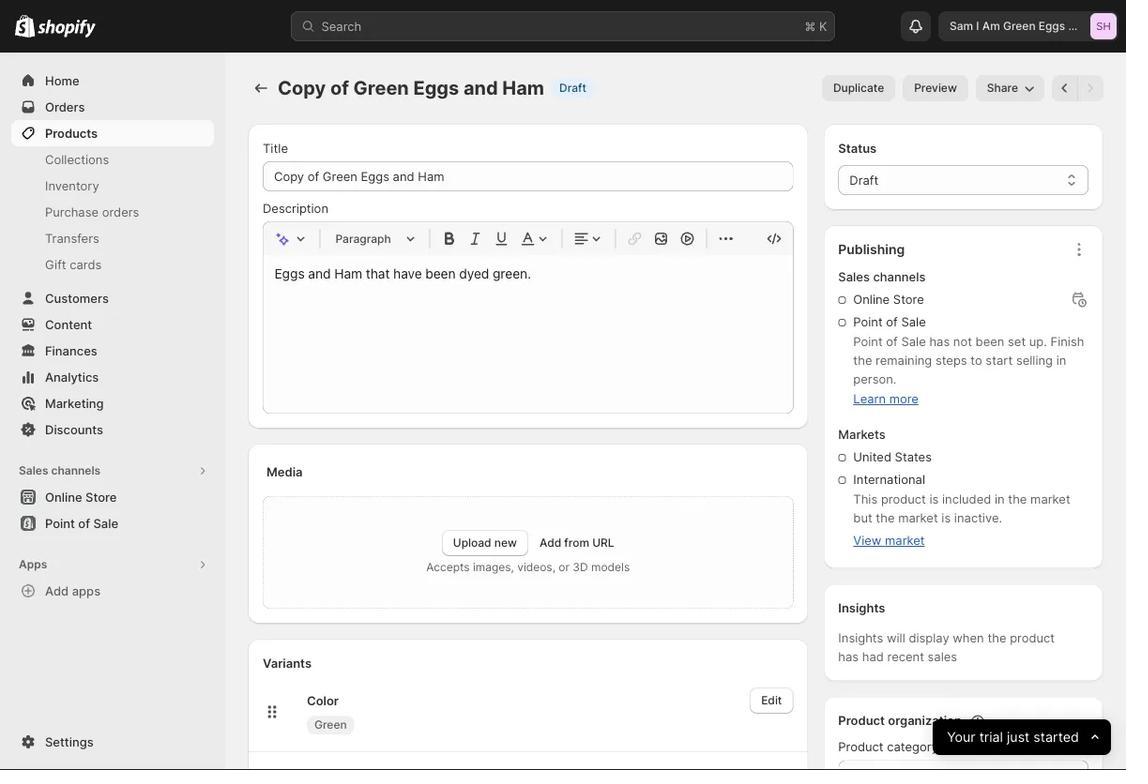 Task type: describe. For each thing, give the bounding box(es) containing it.
finances
[[45, 344, 97, 358]]

of inside button
[[78, 516, 90, 531]]

0 vertical spatial sale
[[902, 315, 927, 330]]

paragraph button
[[328, 228, 422, 250]]

point inside button
[[45, 516, 75, 531]]

accepts
[[426, 561, 470, 575]]

publishing
[[839, 242, 905, 258]]

your trial just started
[[948, 730, 1080, 746]]

add apps
[[45, 584, 101, 599]]

1 horizontal spatial eggs
[[1039, 19, 1066, 33]]

edit
[[762, 694, 783, 708]]

remaining
[[876, 354, 933, 368]]

sam i am green eggs and ham
[[950, 19, 1117, 33]]

settings link
[[11, 730, 214, 756]]

cards
[[70, 257, 102, 272]]

or
[[559, 561, 570, 575]]

more
[[890, 392, 919, 407]]

the inside insights will display when the product has had recent sales
[[988, 632, 1007, 646]]

this product is included in the market but the market is inactive. view market
[[854, 493, 1071, 548]]

variants
[[263, 656, 312, 671]]

sales channels button
[[11, 458, 214, 485]]

display
[[909, 632, 950, 646]]

add for add apps
[[45, 584, 69, 599]]

copy
[[278, 77, 326, 100]]

sales
[[928, 650, 958, 665]]

channels inside button
[[51, 464, 101, 478]]

1 horizontal spatial ham
[[1092, 19, 1117, 33]]

gift cards
[[45, 257, 102, 272]]

product inside insights will display when the product has had recent sales
[[1011, 632, 1056, 646]]

included
[[943, 493, 992, 507]]

orders
[[102, 205, 139, 219]]

media
[[267, 465, 303, 479]]

sam i am green eggs and ham image
[[1091, 13, 1117, 39]]

states
[[895, 450, 932, 465]]

online store link
[[11, 485, 214, 511]]

steps
[[936, 354, 968, 368]]

when
[[953, 632, 985, 646]]

start
[[986, 354, 1013, 368]]

product for product organization
[[839, 714, 886, 729]]

upload new
[[453, 537, 517, 550]]

accepts images, videos, or 3d models
[[426, 561, 630, 575]]

discounts
[[45, 423, 103, 437]]

description
[[263, 201, 329, 216]]

gift cards link
[[11, 252, 214, 278]]

trial
[[980, 730, 1004, 746]]

2 vertical spatial market
[[886, 534, 925, 548]]

preview button
[[904, 75, 969, 101]]

title
[[263, 141, 288, 155]]

organization
[[889, 714, 962, 729]]

finish
[[1051, 335, 1085, 349]]

product category
[[839, 740, 939, 755]]

purchase orders link
[[11, 199, 214, 225]]

duplicate
[[834, 81, 885, 95]]

3d
[[573, 561, 588, 575]]

0 vertical spatial online
[[854, 293, 890, 307]]

products
[[45, 126, 98, 140]]

edit button
[[750, 688, 794, 715]]

duplicate button
[[823, 75, 896, 101]]

inventory link
[[11, 173, 214, 199]]

add for add from url
[[540, 537, 562, 550]]

images,
[[473, 561, 514, 575]]

sales channels inside button
[[19, 464, 101, 478]]

not
[[954, 335, 973, 349]]

marketing link
[[11, 391, 214, 417]]

1 horizontal spatial is
[[942, 511, 951, 526]]

0 vertical spatial market
[[1031, 493, 1071, 507]]

collections
[[45, 152, 109, 167]]

of inside point of sale has not been set up. finish the remaining steps to start selling in person. learn more
[[887, 335, 898, 349]]

set
[[1009, 335, 1027, 349]]

models
[[592, 561, 630, 575]]

discounts link
[[11, 417, 214, 443]]

your
[[948, 730, 976, 746]]

content
[[45, 317, 92, 332]]

next image
[[1082, 79, 1101, 98]]

analytics link
[[11, 364, 214, 391]]

new
[[495, 537, 517, 550]]

analytics
[[45, 370, 99, 385]]

Product category text field
[[839, 761, 1089, 771]]

purchase orders
[[45, 205, 139, 219]]

0 vertical spatial store
[[894, 293, 925, 307]]

up.
[[1030, 335, 1048, 349]]

been
[[976, 335, 1005, 349]]

point inside point of sale has not been set up. finish the remaining steps to start selling in person. learn more
[[854, 335, 883, 349]]

online inside button
[[45, 490, 82, 505]]

the right but
[[876, 511, 895, 526]]

1 vertical spatial market
[[899, 511, 939, 526]]

gift
[[45, 257, 66, 272]]

the inside point of sale has not been set up. finish the remaining steps to start selling in person. learn more
[[854, 354, 873, 368]]

will
[[887, 632, 906, 646]]

united
[[854, 450, 892, 465]]

point of sale link
[[11, 511, 214, 537]]

international
[[854, 473, 926, 487]]

has inside insights will display when the product has had recent sales
[[839, 650, 859, 665]]

had
[[863, 650, 884, 665]]

online store inside button
[[45, 490, 117, 505]]

insights will display when the product has had recent sales
[[839, 632, 1056, 665]]

add from url
[[540, 537, 615, 550]]

sam
[[950, 19, 974, 33]]

purchase
[[45, 205, 99, 219]]



Task type: locate. For each thing, give the bounding box(es) containing it.
add
[[540, 537, 562, 550], [45, 584, 69, 599]]

point of sale up remaining
[[854, 315, 927, 330]]

1 vertical spatial point
[[854, 335, 883, 349]]

1 horizontal spatial has
[[930, 335, 950, 349]]

market up view market link
[[899, 511, 939, 526]]

point up "person."
[[854, 335, 883, 349]]

in inside this product is included in the market but the market is inactive. view market
[[995, 493, 1005, 507]]

point up remaining
[[854, 315, 883, 330]]

insights inside insights will display when the product has had recent sales
[[839, 632, 884, 646]]

online down publishing
[[854, 293, 890, 307]]

point of sale has not been set up. finish the remaining steps to start selling in person. learn more
[[854, 335, 1085, 407]]

to
[[971, 354, 983, 368]]

1 vertical spatial eggs
[[414, 77, 459, 100]]

online store
[[854, 293, 925, 307], [45, 490, 117, 505]]

green down search
[[354, 77, 409, 100]]

store down sales channels button
[[86, 490, 117, 505]]

add left the apps
[[45, 584, 69, 599]]

0 vertical spatial point
[[854, 315, 883, 330]]

home
[[45, 73, 79, 88]]

the right when
[[988, 632, 1007, 646]]

has left had
[[839, 650, 859, 665]]

0 vertical spatial online store
[[854, 293, 925, 307]]

upload
[[453, 537, 492, 550]]

0 horizontal spatial add
[[45, 584, 69, 599]]

point of sale inside button
[[45, 516, 118, 531]]

online store down publishing
[[854, 293, 925, 307]]

2 vertical spatial sale
[[93, 516, 118, 531]]

and
[[1069, 19, 1089, 33], [464, 77, 498, 100]]

1 horizontal spatial sales channels
[[839, 270, 926, 285]]

ham up 'next' image
[[1092, 19, 1117, 33]]

1 horizontal spatial point of sale
[[854, 315, 927, 330]]

2 horizontal spatial green
[[1004, 19, 1036, 33]]

share
[[988, 81, 1019, 95]]

point of sale
[[854, 315, 927, 330], [45, 516, 118, 531]]

from
[[565, 537, 590, 550]]

category
[[888, 740, 939, 755]]

is left included
[[930, 493, 939, 507]]

green right am
[[1004, 19, 1036, 33]]

point up apps
[[45, 516, 75, 531]]

apps button
[[11, 552, 214, 578]]

1 vertical spatial online store
[[45, 490, 117, 505]]

add apps button
[[11, 578, 214, 605]]

add inside button
[[45, 584, 69, 599]]

inventory
[[45, 178, 99, 193]]

apps
[[19, 558, 47, 572]]

inactive.
[[955, 511, 1003, 526]]

⌘
[[805, 19, 816, 33]]

learn more link
[[854, 392, 919, 407]]

2 vertical spatial point
[[45, 516, 75, 531]]

0 vertical spatial green
[[1004, 19, 1036, 33]]

0 vertical spatial product
[[882, 493, 927, 507]]

learn
[[854, 392, 886, 407]]

product inside this product is included in the market but the market is inactive. view market
[[882, 493, 927, 507]]

0 horizontal spatial store
[[86, 490, 117, 505]]

recent
[[888, 650, 925, 665]]

just
[[1007, 730, 1030, 746]]

shopify image
[[15, 15, 35, 37]]

this
[[854, 493, 878, 507]]

0 horizontal spatial draft
[[560, 81, 587, 95]]

product organization
[[839, 714, 962, 729]]

1 horizontal spatial in
[[1057, 354, 1067, 368]]

finances link
[[11, 338, 214, 364]]

0 vertical spatial add
[[540, 537, 562, 550]]

has inside point of sale has not been set up. finish the remaining steps to start selling in person. learn more
[[930, 335, 950, 349]]

green
[[1004, 19, 1036, 33], [354, 77, 409, 100], [315, 719, 347, 732]]

1 horizontal spatial draft
[[850, 173, 879, 187]]

0 horizontal spatial channels
[[51, 464, 101, 478]]

product right when
[[1011, 632, 1056, 646]]

search
[[322, 19, 362, 33]]

2 vertical spatial green
[[315, 719, 347, 732]]

0 horizontal spatial product
[[882, 493, 927, 507]]

1 vertical spatial product
[[1011, 632, 1056, 646]]

0 vertical spatial channels
[[874, 270, 926, 285]]

marketing
[[45, 396, 104, 411]]

1 product from the top
[[839, 714, 886, 729]]

0 vertical spatial is
[[930, 493, 939, 507]]

market right view
[[886, 534, 925, 548]]

home link
[[11, 68, 214, 94]]

0 horizontal spatial point of sale
[[45, 516, 118, 531]]

point of sale button
[[0, 511, 225, 537]]

sale inside point of sale has not been set up. finish the remaining steps to start selling in person. learn more
[[902, 335, 927, 349]]

person.
[[854, 372, 897, 387]]

1 vertical spatial product
[[839, 740, 884, 755]]

draft
[[560, 81, 587, 95], [850, 173, 879, 187]]

1 vertical spatial channels
[[51, 464, 101, 478]]

1 vertical spatial point of sale
[[45, 516, 118, 531]]

1 vertical spatial green
[[354, 77, 409, 100]]

online store down sales channels button
[[45, 490, 117, 505]]

0 horizontal spatial online
[[45, 490, 82, 505]]

draft for status
[[850, 173, 879, 187]]

0 horizontal spatial is
[[930, 493, 939, 507]]

0 vertical spatial draft
[[560, 81, 587, 95]]

is down included
[[942, 511, 951, 526]]

sales down publishing
[[839, 270, 870, 285]]

1 vertical spatial and
[[464, 77, 498, 100]]

product for product category
[[839, 740, 884, 755]]

1 horizontal spatial green
[[354, 77, 409, 100]]

0 vertical spatial and
[[1069, 19, 1089, 33]]

sales inside sales channels button
[[19, 464, 48, 478]]

orders
[[45, 100, 85, 114]]

point
[[854, 315, 883, 330], [854, 335, 883, 349], [45, 516, 75, 531]]

insights for insights
[[839, 601, 886, 616]]

1 vertical spatial add
[[45, 584, 69, 599]]

1 vertical spatial sales channels
[[19, 464, 101, 478]]

sales down discounts
[[19, 464, 48, 478]]

apps
[[72, 584, 101, 599]]

store
[[894, 293, 925, 307], [86, 490, 117, 505]]

copy of green eggs and ham
[[278, 77, 545, 100]]

product down international
[[882, 493, 927, 507]]

0 horizontal spatial sales channels
[[19, 464, 101, 478]]

color
[[307, 694, 339, 709]]

of
[[330, 77, 349, 100], [887, 315, 898, 330], [887, 335, 898, 349], [78, 516, 90, 531]]

1 vertical spatial sales
[[19, 464, 48, 478]]

product
[[882, 493, 927, 507], [1011, 632, 1056, 646]]

sale inside point of sale link
[[93, 516, 118, 531]]

1 vertical spatial in
[[995, 493, 1005, 507]]

0 horizontal spatial and
[[464, 77, 498, 100]]

0 vertical spatial in
[[1057, 354, 1067, 368]]

market right included
[[1031, 493, 1071, 507]]

draft for copy of green eggs and ham
[[560, 81, 587, 95]]

view market link
[[854, 532, 925, 551]]

1 vertical spatial ham
[[503, 77, 545, 100]]

product up "product category"
[[839, 714, 886, 729]]

1 horizontal spatial channels
[[874, 270, 926, 285]]

1 horizontal spatial online
[[854, 293, 890, 307]]

0 horizontal spatial sales
[[19, 464, 48, 478]]

settings
[[45, 735, 94, 750]]

in inside point of sale has not been set up. finish the remaining steps to start selling in person. learn more
[[1057, 354, 1067, 368]]

sales channels down discounts
[[19, 464, 101, 478]]

⌘ k
[[805, 19, 828, 33]]

0 horizontal spatial ham
[[503, 77, 545, 100]]

1 vertical spatial has
[[839, 650, 859, 665]]

0 vertical spatial point of sale
[[854, 315, 927, 330]]

Title text field
[[263, 162, 794, 192]]

paragraph
[[336, 232, 391, 246]]

1 insights from the top
[[839, 601, 886, 616]]

is
[[930, 493, 939, 507], [942, 511, 951, 526]]

0 vertical spatial insights
[[839, 601, 886, 616]]

orders link
[[11, 94, 214, 120]]

upload new button
[[442, 531, 529, 557]]

product down product organization
[[839, 740, 884, 755]]

1 horizontal spatial online store
[[854, 293, 925, 307]]

0 horizontal spatial in
[[995, 493, 1005, 507]]

store up remaining
[[894, 293, 925, 307]]

online store button
[[0, 485, 225, 511]]

your trial just started button
[[933, 720, 1112, 756]]

customers
[[45, 291, 109, 306]]

1 vertical spatial is
[[942, 511, 951, 526]]

k
[[820, 19, 828, 33]]

2 product from the top
[[839, 740, 884, 755]]

2 insights from the top
[[839, 632, 884, 646]]

1 vertical spatial store
[[86, 490, 117, 505]]

products link
[[11, 120, 214, 146]]

0 vertical spatial eggs
[[1039, 19, 1066, 33]]

0 vertical spatial sales
[[839, 270, 870, 285]]

1 vertical spatial online
[[45, 490, 82, 505]]

point of sale down online store link
[[45, 516, 118, 531]]

store inside button
[[86, 490, 117, 505]]

0 vertical spatial sales channels
[[839, 270, 926, 285]]

1 vertical spatial draft
[[850, 173, 879, 187]]

1 horizontal spatial and
[[1069, 19, 1089, 33]]

share button
[[976, 75, 1045, 101]]

transfers link
[[11, 225, 214, 252]]

insights for insights will display when the product has had recent sales
[[839, 632, 884, 646]]

the up "person."
[[854, 354, 873, 368]]

0 vertical spatial has
[[930, 335, 950, 349]]

markets
[[839, 428, 886, 442]]

sales
[[839, 270, 870, 285], [19, 464, 48, 478]]

channels down discounts
[[51, 464, 101, 478]]

started
[[1034, 730, 1080, 746]]

ham up title "text box"
[[503, 77, 545, 100]]

has
[[930, 335, 950, 349], [839, 650, 859, 665]]

green down color
[[315, 719, 347, 732]]

sales channels
[[839, 270, 926, 285], [19, 464, 101, 478]]

0 horizontal spatial green
[[315, 719, 347, 732]]

1 horizontal spatial product
[[1011, 632, 1056, 646]]

i
[[977, 19, 980, 33]]

am
[[983, 19, 1001, 33]]

status
[[839, 141, 877, 155]]

eggs
[[1039, 19, 1066, 33], [414, 77, 459, 100]]

in up 'inactive.'
[[995, 493, 1005, 507]]

sale
[[902, 315, 927, 330], [902, 335, 927, 349], [93, 516, 118, 531]]

0 vertical spatial product
[[839, 714, 886, 729]]

united states
[[854, 450, 932, 465]]

has up the steps
[[930, 335, 950, 349]]

0 horizontal spatial online store
[[45, 490, 117, 505]]

0 horizontal spatial eggs
[[414, 77, 459, 100]]

1 horizontal spatial add
[[540, 537, 562, 550]]

1 horizontal spatial store
[[894, 293, 925, 307]]

in down finish
[[1057, 354, 1067, 368]]

0 horizontal spatial has
[[839, 650, 859, 665]]

channels
[[874, 270, 926, 285], [51, 464, 101, 478]]

add left from
[[540, 537, 562, 550]]

channels down publishing
[[874, 270, 926, 285]]

content link
[[11, 312, 214, 338]]

url
[[593, 537, 615, 550]]

1 horizontal spatial sales
[[839, 270, 870, 285]]

but
[[854, 511, 873, 526]]

shopify image
[[38, 19, 96, 38]]

sales channels down publishing
[[839, 270, 926, 285]]

customers link
[[11, 285, 214, 312]]

in
[[1057, 354, 1067, 368], [995, 493, 1005, 507]]

online down sales channels button
[[45, 490, 82, 505]]

transfers
[[45, 231, 99, 246]]

online
[[854, 293, 890, 307], [45, 490, 82, 505]]

the right included
[[1009, 493, 1028, 507]]

add from url button
[[540, 537, 615, 550]]

0 vertical spatial ham
[[1092, 19, 1117, 33]]

1 vertical spatial sale
[[902, 335, 927, 349]]

1 vertical spatial insights
[[839, 632, 884, 646]]



Task type: vqa. For each thing, say whether or not it's contained in the screenshot.
Sam I Am Green Eggs and Ham "icon"
yes



